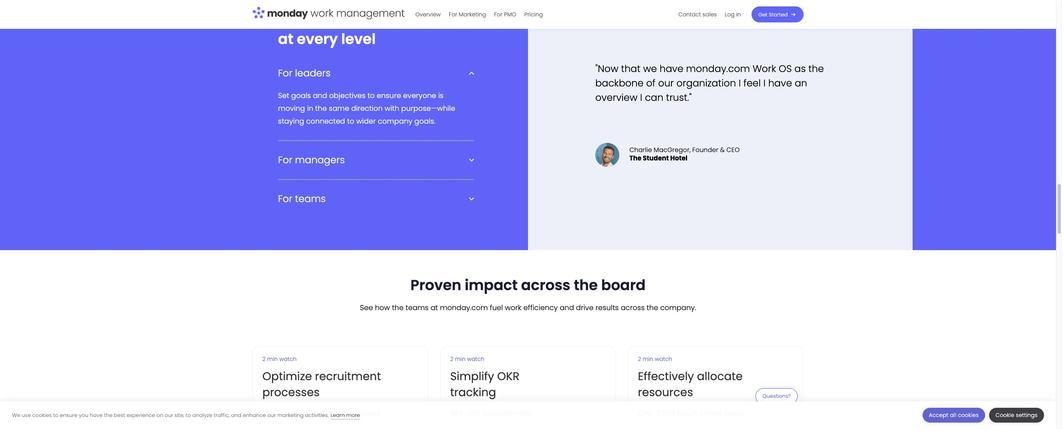 Task type: locate. For each thing, give the bounding box(es) containing it.
1 horizontal spatial okr
[[497, 369, 520, 385]]

monday.com
[[686, 62, 750, 75], [440, 303, 488, 313]]

activities.
[[305, 412, 329, 419]]

0 horizontal spatial watch
[[279, 355, 297, 363]]

and left drive
[[560, 303, 574, 313]]

see how the teams at monday.com fuel work efficiency and drive results across the company.
[[360, 303, 696, 313]]

okr
[[497, 369, 520, 385], [466, 409, 480, 419]]

for inside tab
[[278, 67, 292, 80]]

teams down proven
[[406, 303, 429, 313]]

2 2 from the left
[[450, 355, 453, 363]]

0 horizontal spatial across
[[521, 275, 570, 296]]

0 horizontal spatial 2
[[262, 355, 266, 363]]

2 min watch for effectively allocate resources
[[638, 355, 672, 363]]

set goals and objectives to ensure everyone is moving in the same direction with purpose—while staying connected to wider company goals.
[[278, 91, 455, 126]]

i
[[739, 77, 741, 90], [763, 77, 766, 90], [640, 91, 642, 104]]

3,500
[[657, 409, 675, 419]]

and
[[313, 91, 327, 101], [560, 303, 574, 313], [231, 412, 241, 419]]

2 min watch
[[262, 355, 297, 363], [450, 355, 484, 363], [638, 355, 672, 363]]

1 vertical spatial across
[[621, 303, 645, 313]]

okr for adoption
[[466, 409, 480, 419]]

in down goals
[[307, 103, 313, 113]]

min
[[267, 355, 278, 363], [455, 355, 465, 363], [643, 355, 653, 363]]

at down proven
[[431, 303, 438, 313]]

teams
[[295, 192, 326, 206], [406, 303, 429, 313]]

charlie macgregor, founder & ceo the student hotel
[[629, 145, 740, 163]]

2 min watch up the effectively
[[638, 355, 672, 363]]

0 horizontal spatial our
[[165, 412, 173, 419]]

to
[[368, 91, 375, 101], [347, 116, 354, 126], [53, 412, 58, 419], [186, 412, 191, 419]]

3 watch from the left
[[655, 355, 672, 363]]

objectives
[[329, 91, 366, 101]]

2 vertical spatial and
[[231, 412, 241, 419]]

every
[[297, 29, 338, 49]]

okr right simplify
[[497, 369, 520, 385]]

1 vertical spatial ensure
[[60, 412, 77, 419]]

and right goals
[[313, 91, 327, 101]]

2 horizontal spatial and
[[560, 303, 574, 313]]

1 vertical spatial list
[[246, 340, 810, 429]]

the left best
[[104, 412, 112, 419]]

3 2 min watch from the left
[[638, 355, 672, 363]]

for for for teams
[[278, 192, 292, 206]]

0 horizontal spatial 2 min watch
[[262, 355, 297, 363]]

0 horizontal spatial work
[[278, 10, 316, 30]]

across up efficiency
[[521, 275, 570, 296]]

everyone
[[403, 91, 436, 101]]

have inside dialog
[[90, 412, 103, 419]]

0 vertical spatial work
[[278, 10, 316, 30]]

results
[[596, 303, 619, 313]]

1 horizontal spatial 2 min watch
[[450, 355, 484, 363]]

at inside 'work elevated at every level'
[[278, 29, 293, 49]]

2 horizontal spatial watch
[[655, 355, 672, 363]]

overview link
[[412, 8, 445, 21]]

monday.com left "fuel" in the bottom of the page
[[440, 303, 488, 313]]

pricing link
[[521, 8, 547, 21]]

for leaders tab list
[[278, 67, 474, 154]]

watch up the effectively
[[655, 355, 672, 363]]

analyze
[[192, 412, 212, 419]]

0 horizontal spatial monday.com
[[440, 303, 488, 313]]

our right of
[[658, 77, 674, 90]]

0 horizontal spatial okr
[[466, 409, 480, 419]]

ensure up 'with'
[[377, 91, 401, 101]]

have
[[660, 62, 683, 75], [768, 77, 792, 90], [90, 412, 103, 419]]

1 horizontal spatial 2
[[450, 355, 453, 363]]

i left feel
[[739, 77, 741, 90]]

leaders
[[295, 67, 331, 80]]

0 vertical spatial have
[[660, 62, 683, 75]]

1 horizontal spatial monday.com
[[686, 62, 750, 75]]

1 vertical spatial work
[[753, 62, 776, 75]]

board
[[601, 275, 646, 296]]

ceo
[[726, 145, 740, 155]]

in
[[736, 10, 741, 18], [307, 103, 313, 113]]

1 horizontal spatial watch
[[467, 355, 484, 363]]

1 2 from the left
[[262, 355, 266, 363]]

cookies
[[32, 412, 52, 419], [958, 412, 979, 419]]

i right feel
[[763, 77, 766, 90]]

pricing
[[525, 10, 543, 18]]

company.
[[660, 303, 696, 313]]

have right "you"
[[90, 412, 103, 419]]

1 vertical spatial and
[[560, 303, 574, 313]]

1 horizontal spatial work
[[753, 62, 776, 75]]

0 vertical spatial list
[[674, 0, 745, 29]]

1 vertical spatial okr
[[466, 409, 480, 419]]

1 horizontal spatial and
[[313, 91, 327, 101]]

0 vertical spatial ensure
[[377, 91, 401, 101]]

29% more candidates processed
[[262, 409, 380, 419]]

processed
[[342, 409, 380, 419]]

2 horizontal spatial our
[[658, 77, 674, 90]]

1 vertical spatial monday.com
[[440, 303, 488, 313]]

watch up simplify
[[467, 355, 484, 363]]

the right as
[[808, 62, 824, 75]]

level
[[341, 29, 376, 49]]

min for simplify okr
[[455, 355, 465, 363]]

the right how
[[392, 303, 404, 313]]

1 watch from the left
[[279, 355, 297, 363]]

1 horizontal spatial across
[[621, 303, 645, 313]]

0 horizontal spatial and
[[231, 412, 241, 419]]

all
[[950, 412, 956, 419]]

the inside dialog
[[104, 412, 112, 419]]

more right 29%
[[278, 409, 297, 419]]

have down os
[[768, 77, 792, 90]]

0 vertical spatial okr
[[497, 369, 520, 385]]

okr for tracking
[[497, 369, 520, 385]]

ensure
[[377, 91, 401, 101], [60, 412, 77, 419]]

the left the 'company.'
[[647, 303, 658, 313]]

started
[[769, 11, 788, 18]]

0 vertical spatial teams
[[295, 192, 326, 206]]

is
[[438, 91, 443, 101]]

our inside '"now that we have monday.com work os as the backbone of our organization i feel i have an overview i can trust."'
[[658, 77, 674, 90]]

to left "you"
[[53, 412, 58, 419]]

1 horizontal spatial cookies
[[958, 412, 979, 419]]

2 2 min watch from the left
[[450, 355, 484, 363]]

at left every
[[278, 29, 293, 49]]

dialog
[[0, 402, 1056, 429]]

learn more link
[[331, 412, 360, 420]]

okr inside 'simplify okr tracking'
[[497, 369, 520, 385]]

1 horizontal spatial teams
[[406, 303, 429, 313]]

optimize recruitment processes
[[262, 369, 381, 401]]

list containing contact sales
[[674, 0, 745, 29]]

overview
[[595, 91, 637, 104]]

okr right 95%
[[466, 409, 480, 419]]

get
[[758, 11, 768, 18]]

connected
[[306, 116, 345, 126]]

2 horizontal spatial 2 min watch
[[638, 355, 672, 363]]

watch
[[279, 355, 297, 363], [467, 355, 484, 363], [655, 355, 672, 363]]

"now that we have monday.com work os as the backbone of our organization i feel i have an overview i can trust."
[[595, 62, 824, 104]]

2 min watch up simplify
[[450, 355, 484, 363]]

2 horizontal spatial 2
[[638, 355, 641, 363]]

2 horizontal spatial have
[[768, 77, 792, 90]]

in right log
[[736, 10, 741, 18]]

the up connected
[[315, 103, 327, 113]]

ensure left "you"
[[60, 412, 77, 419]]

min for effectively allocate resources
[[643, 355, 653, 363]]

get started button
[[752, 6, 804, 22]]

ensure inside set goals and objectives to ensure everyone is moving in the same direction with purpose—while staying connected to wider company goals.
[[377, 91, 401, 101]]

managers
[[295, 154, 345, 167]]

min up simplify
[[455, 355, 465, 363]]

29%
[[262, 409, 276, 419]]

0 horizontal spatial cookies
[[32, 412, 52, 419]]

min up optimize
[[267, 355, 278, 363]]

for leaders button
[[278, 67, 474, 80]]

2 vertical spatial have
[[90, 412, 103, 419]]

cookies for use
[[32, 412, 52, 419]]

allocate
[[697, 369, 743, 385]]

0 vertical spatial at
[[278, 29, 293, 49]]

purpose—while
[[401, 103, 455, 113]]

for marketing
[[449, 10, 486, 18]]

1 vertical spatial teams
[[406, 303, 429, 313]]

i left can
[[640, 91, 642, 104]]

cookies inside button
[[958, 412, 979, 419]]

charlie
[[629, 145, 652, 155]]

0 vertical spatial in
[[736, 10, 741, 18]]

our right enhance
[[267, 412, 276, 419]]

1 horizontal spatial in
[[736, 10, 741, 18]]

cookies for all
[[958, 412, 979, 419]]

teams down for managers
[[295, 192, 326, 206]]

0 horizontal spatial have
[[90, 412, 103, 419]]

trust."
[[666, 91, 692, 104]]

3 2 from the left
[[638, 355, 641, 363]]

0 horizontal spatial i
[[640, 91, 642, 104]]

the inside '"now that we have monday.com work os as the backbone of our organization i feel i have an overview i can trust."'
[[808, 62, 824, 75]]

0 horizontal spatial at
[[278, 29, 293, 49]]

1 2 min watch from the left
[[262, 355, 297, 363]]

1 vertical spatial at
[[431, 303, 438, 313]]

2 for optimize recruitment processes
[[262, 355, 266, 363]]

0 horizontal spatial more
[[278, 409, 297, 419]]

log
[[725, 10, 735, 18]]

contact sales
[[678, 10, 717, 18]]

over
[[638, 409, 655, 419]]

cookie settings button
[[989, 408, 1044, 423]]

elevated
[[320, 10, 384, 30]]

1 horizontal spatial min
[[455, 355, 465, 363]]

more right learn
[[346, 412, 360, 419]]

in inside 'link'
[[736, 10, 741, 18]]

0 horizontal spatial in
[[307, 103, 313, 113]]

2 up simplify
[[450, 355, 453, 363]]

resources
[[638, 385, 693, 401]]

0 horizontal spatial min
[[267, 355, 278, 363]]

1 horizontal spatial ensure
[[377, 91, 401, 101]]

watch up optimize
[[279, 355, 297, 363]]

2 watch from the left
[[467, 355, 484, 363]]

min up the effectively
[[643, 355, 653, 363]]

founder
[[692, 145, 718, 155]]

2 min from the left
[[455, 355, 465, 363]]

2 up optimize
[[262, 355, 266, 363]]

candidates
[[299, 409, 340, 419]]

1 horizontal spatial our
[[267, 412, 276, 419]]

1 vertical spatial in
[[307, 103, 313, 113]]

we use cookies to ensure you have the best experience on our site, to analyze traffic, and enhance our marketing activities. learn more
[[12, 412, 360, 419]]

1 horizontal spatial more
[[346, 412, 360, 419]]

cookies right all
[[958, 412, 979, 419]]

for inside 'link'
[[494, 10, 503, 18]]

and inside dialog
[[231, 412, 241, 419]]

student
[[643, 154, 669, 163]]

1 min from the left
[[267, 355, 278, 363]]

with
[[385, 103, 399, 113]]

and right traffic,
[[231, 412, 241, 419]]

feel
[[743, 77, 761, 90]]

2 horizontal spatial i
[[763, 77, 766, 90]]

an
[[795, 77, 807, 90]]

more inside dialog
[[346, 412, 360, 419]]

monday.com up organization
[[686, 62, 750, 75]]

2 up the effectively
[[638, 355, 641, 363]]

work elevated at every level
[[278, 10, 384, 49]]

list
[[674, 0, 745, 29], [246, 340, 810, 429]]

have right we
[[660, 62, 683, 75]]

0 vertical spatial monday.com
[[686, 62, 750, 75]]

95%
[[450, 409, 464, 419]]

our for on
[[165, 412, 173, 419]]

cookies right the use on the left bottom of the page
[[32, 412, 52, 419]]

tracking
[[450, 385, 496, 401]]

our
[[658, 77, 674, 90], [165, 412, 173, 419], [267, 412, 276, 419]]

0 vertical spatial across
[[521, 275, 570, 296]]

for
[[449, 10, 457, 18], [494, 10, 503, 18], [278, 67, 292, 80], [278, 154, 292, 167], [278, 192, 292, 206]]

0 horizontal spatial ensure
[[60, 412, 77, 419]]

3 min from the left
[[643, 355, 653, 363]]

0 vertical spatial and
[[313, 91, 327, 101]]

2 horizontal spatial min
[[643, 355, 653, 363]]

2 min watch up optimize
[[262, 355, 297, 363]]

across down 'board'
[[621, 303, 645, 313]]

hotel
[[670, 154, 687, 163]]

our right on
[[165, 412, 173, 419]]



Task type: describe. For each thing, give the bounding box(es) containing it.
drive
[[576, 303, 594, 313]]

1 horizontal spatial at
[[431, 303, 438, 313]]

we
[[643, 62, 657, 75]]

moving
[[278, 103, 305, 113]]

os
[[779, 62, 792, 75]]

efficiency
[[523, 303, 558, 313]]

1 vertical spatial have
[[768, 77, 792, 90]]

for teams button
[[278, 192, 474, 206]]

2 for simplify okr
[[450, 355, 453, 363]]

recruitment
[[315, 369, 381, 385]]

over 3,500 hours saved yearly
[[638, 409, 745, 419]]

organization
[[676, 77, 736, 90]]

you
[[79, 412, 88, 419]]

cookie
[[996, 412, 1014, 419]]

main element
[[412, 0, 804, 29]]

to right the 'site,'
[[186, 412, 191, 419]]

simplify
[[450, 369, 494, 385]]

cookie settings
[[996, 412, 1038, 419]]

ensure inside dialog
[[60, 412, 77, 419]]

monday.com work management image
[[252, 5, 405, 22]]

overview
[[416, 10, 441, 18]]

for for for managers
[[278, 154, 292, 167]]

watch for simplify okr
[[467, 355, 484, 363]]

accept all cookies button
[[922, 408, 985, 423]]

2 min watch for simplify okr
[[450, 355, 484, 363]]

goals.
[[414, 116, 435, 126]]

proven impact across the board
[[410, 275, 646, 296]]

marketing
[[277, 412, 304, 419]]

for pmo link
[[490, 8, 521, 21]]

for managers tab list
[[278, 154, 474, 193]]

in inside set goals and objectives to ensure everyone is moving in the same direction with purpose—while staying connected to wider company goals.
[[307, 103, 313, 113]]

enhance
[[243, 412, 266, 419]]

that
[[621, 62, 641, 75]]

for for for pmo
[[494, 10, 503, 18]]

staying
[[278, 116, 304, 126]]

saved
[[699, 409, 721, 419]]

the inside set goals and objectives to ensure everyone is moving in the same direction with purpose—while staying connected to wider company goals.
[[315, 103, 327, 113]]

accept
[[929, 412, 948, 419]]

simplify okr tracking
[[450, 369, 520, 401]]

to left wider
[[347, 116, 354, 126]]

get started
[[758, 11, 788, 18]]

"now
[[595, 62, 618, 75]]

list containing optimize recruitment processes
[[246, 340, 810, 429]]

on
[[156, 412, 163, 419]]

impact
[[465, 275, 518, 296]]

effectively allocate resources
[[638, 369, 743, 401]]

0 horizontal spatial teams
[[295, 192, 326, 206]]

accept all cookies
[[929, 412, 979, 419]]

2 min watch for optimize recruitment processes
[[262, 355, 297, 363]]

dialog containing we use cookies to ensure you have the best experience on our site, to analyze traffic, and enhance our marketing activities.
[[0, 402, 1056, 429]]

for for for leaders
[[278, 67, 292, 80]]

for teams
[[278, 192, 326, 206]]

macgregor,
[[654, 145, 691, 155]]

company
[[378, 116, 412, 126]]

contact sales button
[[674, 8, 721, 21]]

same
[[329, 103, 349, 113]]

for managers button
[[278, 154, 474, 167]]

95% okr adoption rate
[[450, 409, 531, 419]]

watch for optimize recruitment processes
[[279, 355, 297, 363]]

for managers
[[278, 154, 345, 167]]

can
[[645, 91, 663, 104]]

direction
[[351, 103, 383, 113]]

1 horizontal spatial have
[[660, 62, 683, 75]]

as
[[794, 62, 806, 75]]

of
[[646, 77, 655, 90]]

our for of
[[658, 77, 674, 90]]

questions?
[[762, 392, 791, 400]]

goals
[[291, 91, 311, 101]]

traffic,
[[214, 412, 230, 419]]

processes
[[262, 385, 320, 401]]

work inside '"now that we have monday.com work os as the backbone of our organization i feel i have an overview i can trust."'
[[753, 62, 776, 75]]

yearly
[[723, 409, 745, 419]]

monday.com inside '"now that we have monday.com work os as the backbone of our organization i feel i have an overview i can trust."'
[[686, 62, 750, 75]]

min for optimize recruitment processes
[[267, 355, 278, 363]]

learn
[[331, 412, 345, 419]]

backbone
[[595, 77, 644, 90]]

wider
[[356, 116, 376, 126]]

for leaders tab
[[278, 67, 474, 128]]

effectively
[[638, 369, 694, 385]]

work inside 'work elevated at every level'
[[278, 10, 316, 30]]

sales
[[703, 10, 717, 18]]

we
[[12, 412, 20, 419]]

1 horizontal spatial i
[[739, 77, 741, 90]]

2 for effectively allocate resources
[[638, 355, 641, 363]]

see
[[360, 303, 373, 313]]

best
[[114, 412, 125, 419]]

set
[[278, 91, 289, 101]]

to up direction
[[368, 91, 375, 101]]

proven
[[410, 275, 461, 296]]

work
[[505, 303, 521, 313]]

the up drive
[[574, 275, 598, 296]]

for for for marketing
[[449, 10, 457, 18]]

watch for effectively allocate resources
[[655, 355, 672, 363]]

and inside set goals and objectives to ensure everyone is moving in the same direction with purpose—while staying connected to wider company goals.
[[313, 91, 327, 101]]

rate
[[517, 409, 531, 419]]

for leaders
[[278, 67, 331, 80]]

the student hotel image
[[595, 143, 619, 167]]

settings
[[1016, 412, 1038, 419]]

site,
[[174, 412, 184, 419]]

use
[[22, 412, 31, 419]]

contact
[[678, 10, 701, 18]]

for marketing link
[[445, 8, 490, 21]]



Task type: vqa. For each thing, say whether or not it's contained in the screenshot.
right ACROSS
yes



